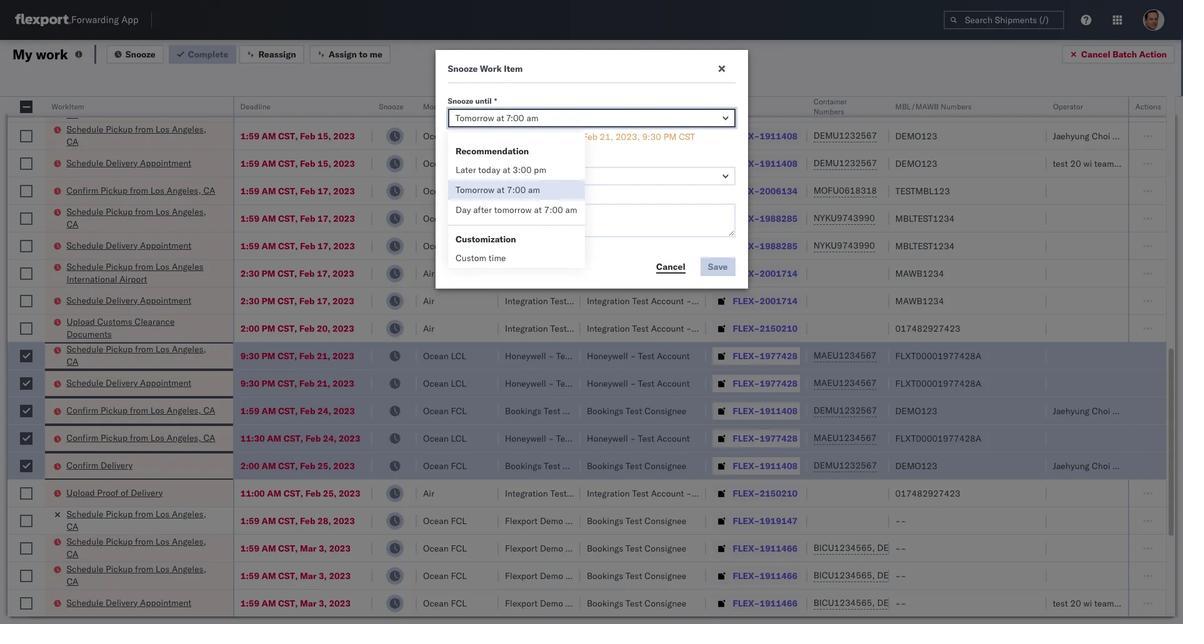 Task type: vqa. For each thing, say whether or not it's contained in the screenshot.
2nd 1:59 AM CST, Mar 3, 2023 from the bottom
yes



Task type: locate. For each thing, give the bounding box(es) containing it.
pm
[[664, 131, 677, 143], [262, 268, 275, 279], [262, 295, 275, 307], [262, 323, 275, 334], [262, 350, 275, 362], [262, 378, 275, 389]]

16 flex- from the top
[[733, 515, 760, 527]]

2:00
[[241, 323, 260, 334], [241, 460, 260, 472]]

numbers right "mbl/mawb"
[[941, 102, 972, 111]]

0 vertical spatial 1:59 am cst, mar 3, 2023
[[241, 543, 351, 554]]

angeles, for 1:59 am cst, feb 24, 2023 confirm pickup from los angeles, ca link
[[167, 405, 201, 416]]

upload left the proof
[[67, 487, 95, 499]]

otter products, llc down max 200 characters text box
[[587, 240, 666, 252]]

cancel inside button
[[656, 261, 686, 272]]

pickup inside schedule pickup from los angeles international airport
[[106, 261, 133, 272]]

appointment for 1:59 am cst, feb 15, 2023
[[140, 157, 192, 168]]

2006134 for 1:59 am cst, feb 17, 2023
[[760, 185, 798, 197]]

1 confirm pickup from los angeles, ca button from the top
[[67, 184, 215, 198]]

3 lcl from the top
[[451, 350, 466, 362]]

los for 2nd schedule pickup from los angeles, ca link
[[156, 123, 170, 135]]

1 vertical spatial 15,
[[318, 158, 331, 169]]

container
[[814, 97, 847, 106]]

delivery for confirm delivery link
[[101, 460, 133, 471]]

from for 3rd confirm pickup from los angeles, ca button from the top
[[130, 433, 148, 444]]

1 vertical spatial otter products, llc
[[587, 240, 666, 252]]

bicu1234565,
[[814, 543, 875, 554], [814, 570, 875, 581], [814, 598, 875, 609]]

0 vertical spatial western
[[694, 268, 727, 279]]

confirm for confirm pickup from los angeles, ca button for 1:59 am cst, feb 17, 2023
[[67, 185, 98, 196]]

from for schedule pickup from los angeles international airport button
[[135, 261, 153, 272]]

0 vertical spatial llc
[[650, 213, 666, 224]]

1 vertical spatial 1:59 am cst, mar 3, 2023
[[241, 570, 351, 582]]

0 vertical spatial 2150210
[[760, 323, 798, 334]]

1 nyku9743990 from the top
[[814, 213, 875, 224]]

angeles, for 2nd schedule pickup from los angeles, ca link
[[172, 123, 206, 135]]

1:59 am cst, feb 17, 2023 for confirm pickup from los angeles, ca
[[241, 185, 355, 197]]

confirm delivery
[[67, 460, 133, 471]]

9:30 pm cst, feb 21, 2023 down the 2:00 pm cst, feb 20, 2023
[[241, 350, 354, 362]]

mar
[[300, 543, 317, 554], [300, 570, 317, 582], [300, 598, 317, 609]]

8 ocean from the top
[[423, 378, 449, 389]]

bicu1234565, demu1232567 for first schedule pickup from los angeles, ca link from the bottom of the page
[[814, 570, 941, 581]]

1 vertical spatial assignment
[[1117, 598, 1162, 609]]

0 vertical spatial mbltest1234
[[896, 213, 955, 224]]

2 bicu1234565, demu1232567 from the top
[[814, 570, 941, 581]]

on
[[612, 323, 625, 334], [694, 323, 707, 334], [612, 488, 625, 499], [694, 488, 707, 499]]

1 vertical spatial flex-2150210
[[733, 488, 798, 499]]

maeu1234567 for schedule pickup from los angeles, ca
[[814, 350, 877, 361]]

flex-2150210 for 2:00 pm cst, feb 20, 2023
[[733, 323, 798, 334]]

1 vertical spatial confirm pickup from los angeles, ca button
[[67, 404, 215, 418]]

assign to me
[[329, 48, 382, 60]]

pm for upload customs clearance documents
[[262, 323, 275, 334]]

4 1:59 from the top
[[241, 185, 260, 197]]

6 fcl from the top
[[451, 460, 467, 472]]

ping - test entity up max 200 characters text box
[[587, 185, 660, 197]]

0 vertical spatial maeu1234567
[[814, 350, 877, 361]]

7 fcl from the top
[[451, 515, 467, 527]]

1 vertical spatial team
[[1095, 598, 1114, 609]]

1:59 am cst, mar 3, 2023 for first schedule pickup from los angeles, ca link from the bottom of the page
[[241, 570, 351, 582]]

products, down max 200 characters text box
[[610, 240, 648, 252]]

flex-2150210 for 11:00 am cst, feb 25, 2023
[[733, 488, 798, 499]]

0 horizontal spatial numbers
[[814, 107, 845, 116]]

snooze down app
[[126, 48, 155, 60]]

2 vertical spatial 1977428
[[760, 433, 798, 444]]

2 products from the top
[[528, 240, 563, 252]]

of right deadline
[[573, 131, 581, 143]]

1 test 20 wi team assignment from the top
[[1053, 158, 1162, 169]]

2 vertical spatial maeu1234567
[[814, 433, 877, 444]]

ocean lcl for second 'schedule delivery appointment' link from the bottom
[[423, 378, 466, 389]]

2 2006134 from the top
[[760, 185, 798, 197]]

* up today
[[477, 154, 480, 164]]

9:30 pm cst, feb 21, 2023 up 1:59 am cst, feb 24, 2023
[[241, 378, 354, 389]]

13 ocean from the top
[[423, 543, 449, 554]]

confirm for confirm pickup from los angeles, ca button for 1:59 am cst, feb 24, 2023
[[67, 405, 98, 416]]

0 vertical spatial bicu1234565,
[[814, 543, 875, 554]]

1 horizontal spatial *
[[494, 96, 497, 106]]

1911408
[[760, 130, 798, 142], [760, 158, 798, 169], [760, 405, 798, 417], [760, 460, 798, 472]]

1 vertical spatial mawb1234
[[896, 295, 944, 307]]

1:59 am cst, mar 3, 2023
[[241, 543, 351, 554], [241, 570, 351, 582], [241, 598, 351, 609]]

1 vertical spatial 3,
[[319, 570, 327, 582]]

7:00
[[507, 184, 526, 196], [544, 204, 563, 216]]

11 1:59 from the top
[[241, 598, 260, 609]]

entity up note: this is after the deadline of feb 21, 2023, 9:30 pm cst
[[555, 103, 578, 114]]

pickup for 5th 'schedule pickup from los angeles, ca' button from the bottom of the page
[[106, 123, 133, 135]]

assignment for demo123
[[1117, 158, 1162, 169]]

delivery for 'schedule delivery appointment' link associated with 1:59 am cst, feb 17, 2023
[[106, 240, 138, 251]]

otter products - test account down max 200 characters text box
[[505, 240, 625, 252]]

2 vertical spatial flex-1977428
[[733, 433, 798, 444]]

delivery for 'schedule delivery appointment' link corresponding to 1:59 am cst, feb 15, 2023
[[106, 157, 138, 168]]

numbers for container numbers
[[814, 107, 845, 116]]

9 fcl from the top
[[451, 570, 467, 582]]

list box
[[448, 160, 585, 220]]

1 vertical spatial wi
[[1084, 598, 1092, 609]]

1 flexport demo consignee from the top
[[505, 515, 607, 527]]

2 1:59 am cst, feb 15, 2023 from the top
[[241, 158, 355, 169]]

2150210
[[760, 323, 798, 334], [760, 488, 798, 499]]

2 vertical spatial bicu1234565, demu1232567
[[814, 598, 941, 609]]

schedule delivery appointment for 2:30 pm cst, feb 17, 2023
[[67, 295, 192, 306]]

1:59 am cst, feb 28, 2023
[[241, 515, 355, 527]]

1 flex-1911466 from the top
[[733, 543, 798, 554]]

2 flex-2150210 from the top
[[733, 488, 798, 499]]

cancel for cancel
[[656, 261, 686, 272]]

0 vertical spatial after
[[500, 131, 519, 143]]

pickup for 5th 'schedule pickup from los angeles, ca' button from the top
[[106, 536, 133, 547]]

(optional)
[[527, 191, 567, 201]]

10 fcl from the top
[[451, 598, 467, 609]]

los for 6th schedule pickup from los angeles, ca link from the top
[[156, 536, 170, 547]]

mofu0618318 for 1:59 am cst, feb 14, 2023
[[814, 103, 877, 114]]

otter products, llc
[[587, 213, 666, 224], [587, 240, 666, 252]]

1 ocean fcl from the top
[[423, 103, 467, 114]]

confirm delivery link
[[67, 459, 133, 472]]

7:00 down (optional)
[[544, 204, 563, 216]]

0 vertical spatial flex-1977428
[[733, 350, 798, 362]]

5 ocean lcl from the top
[[423, 433, 466, 444]]

0 vertical spatial 017482927423
[[896, 323, 961, 334]]

from inside schedule pickup from los angeles international airport
[[135, 261, 153, 272]]

2 flexport demo consignee from the top
[[505, 543, 607, 554]]

cancel button
[[649, 258, 693, 276]]

4 confirm from the top
[[67, 460, 98, 471]]

25, for 11:00 am cst, feb 25, 2023
[[323, 488, 337, 499]]

entity
[[555, 103, 578, 114], [637, 103, 660, 114], [555, 185, 578, 197], [637, 185, 660, 197]]

4 lcl from the top
[[451, 378, 466, 389]]

assignment for --
[[1117, 598, 1162, 609]]

0 vertical spatial flex-2150210
[[733, 323, 798, 334]]

1 vertical spatial 9:30 pm cst, feb 21, 2023
[[241, 378, 354, 389]]

24, up 11:30 am cst, feb 24, 2023
[[318, 405, 331, 417]]

4 flex- from the top
[[733, 185, 760, 197]]

8 1:59 from the top
[[241, 515, 260, 527]]

1 vertical spatial bicu1234565, demu1232567
[[814, 570, 941, 581]]

pm for schedule pickup from los angeles, ca
[[262, 350, 275, 362]]

2 017482927423 from the top
[[896, 488, 961, 499]]

pm for schedule pickup from los angeles international airport
[[262, 268, 275, 279]]

flex-1977428
[[733, 350, 798, 362], [733, 378, 798, 389], [733, 433, 798, 444]]

list box containing later today at 3:00 pm
[[448, 160, 585, 220]]

1 testmbl123 from the top
[[896, 103, 950, 114]]

24, for 11:30 am cst, feb 24, 2023
[[323, 433, 337, 444]]

1 fcl from the top
[[451, 103, 467, 114]]

2 flex-1977428 from the top
[[733, 378, 798, 389]]

workitem button
[[45, 99, 221, 112]]

9:30 up 11:30
[[241, 378, 260, 389]]

2 vertical spatial flxt00001977428a
[[896, 433, 982, 444]]

confirm pickup from los angeles, ca for 1:59 am cst, feb 24, 2023
[[67, 405, 215, 416]]

1 vertical spatial cancel
[[656, 261, 686, 272]]

deadline button
[[234, 99, 360, 112]]

schedule delivery appointment for 1:59 am cst, feb 17, 2023
[[67, 240, 192, 251]]

mofu0618318
[[814, 103, 877, 114], [814, 185, 877, 196]]

1 vertical spatial llc
[[650, 240, 666, 252]]

1 vertical spatial 25,
[[323, 488, 337, 499]]

Tomorrow at 7:00 am text field
[[448, 109, 735, 128]]

0 horizontal spatial of
[[121, 487, 129, 499]]

lcl for 3rd 'schedule pickup from los angeles, ca' button from the bottom of the page
[[451, 350, 466, 362]]

appointment for 2:30 pm cst, feb 17, 2023
[[140, 295, 192, 306]]

numbers
[[941, 102, 972, 111], [814, 107, 845, 116]]

llc
[[650, 213, 666, 224], [650, 240, 666, 252]]

None checkbox
[[20, 130, 33, 142], [20, 157, 33, 170], [20, 240, 33, 252], [20, 267, 33, 280], [20, 295, 33, 307], [20, 350, 33, 362], [20, 432, 33, 445], [20, 487, 33, 500], [20, 570, 33, 582], [20, 130, 33, 142], [20, 157, 33, 170], [20, 240, 33, 252], [20, 267, 33, 280], [20, 295, 33, 307], [20, 350, 33, 362], [20, 432, 33, 445], [20, 487, 33, 500], [20, 570, 33, 582]]

1 1911466 from the top
[[760, 543, 798, 554]]

reassign button
[[239, 45, 304, 63]]

20 for --
[[1071, 598, 1081, 609]]

4 -- from the top
[[896, 598, 906, 609]]

1 vertical spatial flxt00001977428a
[[896, 378, 982, 389]]

reason
[[448, 154, 474, 164]]

1 products, from the top
[[610, 213, 648, 224]]

7 ocean fcl from the top
[[423, 515, 467, 527]]

2 confirm pickup from los angeles, ca from the top
[[67, 405, 215, 416]]

1 vertical spatial confirm pickup from los angeles, ca
[[67, 405, 215, 416]]

snooze inside button
[[126, 48, 155, 60]]

9:30 pm cst, feb 21, 2023 for schedule delivery appointment
[[241, 378, 354, 389]]

5 schedule pickup from los angeles, ca button from the top
[[67, 535, 217, 562]]

angeles, for first schedule pickup from los angeles, ca link from the top
[[172, 96, 206, 107]]

1 horizontal spatial am
[[565, 204, 578, 216]]

1 vertical spatial mar
[[300, 570, 317, 582]]

ping - test entity up deadline
[[505, 103, 578, 114]]

1 ocean lcl from the top
[[423, 213, 466, 224]]

Search Shipments (/) text field
[[944, 11, 1065, 29]]

client
[[505, 102, 525, 111]]

otter down select snooze reason text box
[[587, 213, 608, 224]]

2150210 for 2:00 pm cst, feb 20, 2023
[[760, 323, 798, 334]]

25, down 11:30 am cst, feb 24, 2023
[[318, 460, 331, 472]]

0 vertical spatial 2:30 pm cst, feb 17, 2023
[[241, 268, 354, 279]]

21, up 1:59 am cst, feb 24, 2023
[[317, 378, 330, 389]]

client name button
[[499, 99, 568, 112]]

017482927423 for 2:00 pm cst, feb 20, 2023
[[896, 323, 961, 334]]

at
[[503, 164, 511, 176], [497, 184, 505, 196], [534, 204, 542, 216]]

2 1911466 from the top
[[760, 570, 798, 582]]

upload for upload proof of delivery
[[67, 487, 95, 499]]

* right until on the left top
[[494, 96, 497, 106]]

products down (optional)
[[528, 213, 563, 224]]

1 vertical spatial flex-2001714
[[733, 295, 798, 307]]

Select snooze reason text field
[[448, 167, 735, 186]]

1 flex-1988285 from the top
[[733, 213, 798, 224]]

ping up note: this is after the deadline of feb 21, 2023, 9:30 pm cst
[[587, 103, 608, 114]]

otter down additional comments (optional)
[[505, 213, 526, 224]]

ca
[[67, 108, 78, 120], [67, 136, 78, 147], [204, 185, 215, 196], [67, 218, 78, 230], [67, 356, 78, 368], [204, 405, 215, 416], [204, 433, 215, 444], [67, 521, 78, 532], [67, 549, 78, 560], [67, 576, 78, 587]]

1 vertical spatial 2:30
[[241, 295, 260, 307]]

9:30 pm cst, feb 21, 2023 for schedule pickup from los angeles, ca
[[241, 350, 354, 362]]

confirm pickup from los angeles, ca link for 1:59 am cst, feb 17, 2023
[[67, 184, 215, 197]]

pickup for first 'schedule pickup from los angeles, ca' button
[[106, 96, 133, 107]]

3 schedule pickup from los angeles, ca button from the top
[[67, 205, 217, 232]]

0 vertical spatial 9:30 pm cst, feb 21, 2023
[[241, 350, 354, 362]]

2 1:59 am cst, feb 17, 2023 from the top
[[241, 213, 355, 224]]

0 vertical spatial nyku9743990
[[814, 213, 875, 224]]

delivery inside "button"
[[101, 460, 133, 471]]

products down day after tomorrow at 7:00 am
[[528, 240, 563, 252]]

3 confirm pickup from los angeles, ca button from the top
[[67, 432, 215, 446]]

2 vertical spatial 9:30
[[241, 378, 260, 389]]

21, down 20,
[[317, 350, 330, 362]]

2023
[[333, 103, 355, 114], [333, 130, 355, 142], [333, 158, 355, 169], [333, 185, 355, 197], [333, 213, 355, 224], [333, 240, 355, 252], [333, 268, 354, 279], [333, 295, 354, 307], [333, 323, 354, 334], [333, 350, 354, 362], [333, 378, 354, 389], [333, 405, 355, 417], [339, 433, 360, 444], [333, 460, 355, 472], [339, 488, 360, 499], [333, 515, 355, 527], [329, 543, 351, 554], [329, 570, 351, 582], [329, 598, 351, 609]]

mbltest1234
[[896, 213, 955, 224], [896, 240, 955, 252]]

25, for 2:00 am cst, feb 25, 2023
[[318, 460, 331, 472]]

pickup for third 'schedule pickup from los angeles, ca' button
[[106, 206, 133, 217]]

10 flex- from the top
[[733, 350, 760, 362]]

0 vertical spatial 1:59 am cst, feb 17, 2023
[[241, 185, 355, 197]]

wi for --
[[1084, 598, 1092, 609]]

airport
[[120, 274, 147, 285]]

entity up 2023,
[[637, 103, 660, 114]]

1:59
[[241, 103, 260, 114], [241, 130, 260, 142], [241, 158, 260, 169], [241, 185, 260, 197], [241, 213, 260, 224], [241, 240, 260, 252], [241, 405, 260, 417], [241, 515, 260, 527], [241, 543, 260, 554], [241, 570, 260, 582], [241, 598, 260, 609]]

1977428 for schedule pickup from los angeles, ca
[[760, 350, 798, 362]]

ping
[[505, 103, 526, 114], [587, 103, 608, 114], [505, 185, 526, 197], [587, 185, 608, 197]]

1 schedule pickup from los angeles, ca from the top
[[67, 96, 206, 120]]

from for 5th 'schedule pickup from los angeles, ca' button from the top
[[135, 536, 153, 547]]

1 9:30 pm cst, feb 21, 2023 from the top
[[241, 350, 354, 362]]

1 confirm pickup from los angeles, ca link from the top
[[67, 184, 215, 197]]

15,
[[318, 130, 331, 142], [318, 158, 331, 169]]

21, left 2023,
[[600, 131, 613, 143]]

0 vertical spatial 1977428
[[760, 350, 798, 362]]

0 vertical spatial bicu1234565, demu1232567
[[814, 543, 941, 554]]

0 vertical spatial test 20 wi team assignment
[[1053, 158, 1162, 169]]

schedule delivery appointment link for 1:59 am cst, feb 15, 2023
[[67, 157, 192, 169]]

confirm inside "button"
[[67, 460, 98, 471]]

note: this is after the deadline of feb 21, 2023, 9:30 pm cst
[[448, 131, 695, 143]]

2:30
[[241, 268, 260, 279], [241, 295, 260, 307]]

2:00 am cst, feb 25, 2023
[[241, 460, 355, 472]]

after right day
[[473, 204, 492, 216]]

actions
[[1136, 102, 1162, 111]]

upload
[[67, 316, 95, 327], [67, 487, 95, 499]]

am down (optional)
[[565, 204, 578, 216]]

test
[[536, 103, 552, 114], [618, 103, 634, 114], [544, 130, 561, 142], [626, 130, 642, 142], [544, 158, 561, 169], [626, 158, 642, 169], [536, 185, 552, 197], [618, 185, 634, 197], [573, 213, 590, 224], [573, 240, 590, 252], [632, 268, 649, 279], [632, 295, 649, 307], [550, 323, 567, 334], [632, 323, 649, 334], [556, 350, 573, 362], [638, 350, 655, 362], [556, 378, 573, 389], [638, 378, 655, 389], [544, 405, 561, 417], [626, 405, 642, 417], [556, 433, 573, 444], [638, 433, 655, 444], [544, 460, 561, 472], [626, 460, 642, 472], [550, 488, 567, 499], [632, 488, 649, 499], [626, 515, 642, 527], [626, 543, 642, 554], [626, 570, 642, 582], [626, 598, 642, 609]]

resize handle column header
[[30, 97, 45, 625], [218, 97, 233, 625], [358, 97, 373, 625], [402, 97, 417, 625], [484, 97, 499, 625], [566, 97, 581, 625], [692, 97, 707, 625], [792, 97, 807, 625], [874, 97, 889, 625], [1032, 97, 1047, 625], [1114, 97, 1129, 625], [1152, 97, 1167, 625]]

upload inside upload customs clearance documents
[[67, 316, 95, 327]]

1 schedule pickup from los angeles, ca link from the top
[[67, 95, 217, 120]]

numbers down "container"
[[814, 107, 845, 116]]

from for third 'schedule pickup from los angeles, ca' button
[[135, 206, 153, 217]]

7 schedule pickup from los angeles, ca from the top
[[67, 564, 206, 587]]

1 vertical spatial 2:00
[[241, 460, 260, 472]]

3 flxt00001977428a from the top
[[896, 433, 982, 444]]

container numbers button
[[807, 94, 877, 117]]

ping - test entity up 2023,
[[587, 103, 660, 114]]

2 vertical spatial flex-1911466
[[733, 598, 798, 609]]

upload up documents
[[67, 316, 95, 327]]

flex-1988285
[[733, 213, 798, 224], [733, 240, 798, 252]]

0 vertical spatial upload
[[67, 316, 95, 327]]

flxt00001977428a
[[896, 350, 982, 362], [896, 378, 982, 389], [896, 433, 982, 444]]

1 maeu1234567 from the top
[[814, 350, 877, 361]]

11:30
[[241, 433, 265, 444]]

2 vertical spatial 21,
[[317, 378, 330, 389]]

1 2:00 from the top
[[241, 323, 260, 334]]

0 vertical spatial mar
[[300, 543, 317, 554]]

flex-1919147
[[733, 515, 798, 527]]

western
[[694, 268, 727, 279], [694, 295, 727, 307]]

2:30 pm cst, feb 17, 2023
[[241, 268, 354, 279], [241, 295, 354, 307]]

2 vertical spatial 3,
[[319, 598, 327, 609]]

2 2:00 from the top
[[241, 460, 260, 472]]

14 ocean from the top
[[423, 570, 449, 582]]

numbers for mbl/mawb numbers
[[941, 102, 972, 111]]

17, for 'schedule delivery appointment' link related to 2:30 pm cst, feb 17, 2023
[[317, 295, 330, 307]]

at down later today at 3:00 pm
[[497, 184, 505, 196]]

0 vertical spatial otter products - test account
[[505, 213, 625, 224]]

1 otter products - test account from the top
[[505, 213, 625, 224]]

container numbers
[[814, 97, 847, 116]]

1 vertical spatial 017482927423
[[896, 488, 961, 499]]

8 resize handle column header from the left
[[792, 97, 807, 625]]

2 test from the top
[[1053, 598, 1068, 609]]

from for first 'schedule pickup from los angeles, ca' button
[[135, 96, 153, 107]]

from for sixth 'schedule pickup from los angeles, ca' button
[[135, 564, 153, 575]]

0 vertical spatial testmbl123
[[896, 103, 950, 114]]

1 horizontal spatial of
[[573, 131, 581, 143]]

am
[[528, 184, 540, 196], [565, 204, 578, 216]]

los inside schedule pickup from los angeles international airport
[[156, 261, 170, 272]]

9:30 right 2023,
[[642, 131, 661, 143]]

1 schedule delivery appointment button from the top
[[67, 157, 192, 170]]

1 vertical spatial after
[[473, 204, 492, 216]]

1 vertical spatial flex-2006134
[[733, 185, 798, 197]]

0 vertical spatial flex-1911466
[[733, 543, 798, 554]]

team
[[1095, 158, 1114, 169], [1095, 598, 1114, 609]]

7:00 up day after tomorrow at 7:00 am
[[507, 184, 526, 196]]

1 vertical spatial 7:00
[[544, 204, 563, 216]]

feb
[[300, 103, 315, 114], [300, 130, 315, 142], [583, 131, 598, 143], [300, 158, 315, 169], [300, 185, 315, 197], [300, 213, 315, 224], [300, 240, 315, 252], [299, 268, 315, 279], [299, 295, 315, 307], [299, 323, 315, 334], [299, 350, 315, 362], [299, 378, 315, 389], [300, 405, 315, 417], [305, 433, 321, 444], [300, 460, 315, 472], [305, 488, 321, 499], [300, 515, 315, 527]]

ping - test entity down pm
[[505, 185, 578, 197]]

los for fourth schedule pickup from los angeles, ca link from the bottom of the page
[[156, 344, 170, 355]]

1 vertical spatial maeu1234567
[[814, 378, 877, 389]]

lcl
[[451, 213, 466, 224], [451, 240, 466, 252], [451, 350, 466, 362], [451, 378, 466, 389], [451, 433, 466, 444]]

4 schedule pickup from los angeles, ca button from the top
[[67, 343, 217, 369]]

after right is
[[500, 131, 519, 143]]

0 vertical spatial confirm pickup from los angeles, ca button
[[67, 184, 215, 198]]

1 vertical spatial integration test account - western digital
[[587, 295, 755, 307]]

1 horizontal spatial cancel
[[1081, 48, 1111, 60]]

1 vertical spatial 2150210
[[760, 488, 798, 499]]

to
[[359, 48, 368, 60]]

snooze
[[126, 48, 155, 60], [448, 63, 478, 74], [448, 96, 474, 106], [379, 102, 404, 111]]

*
[[494, 96, 497, 106], [477, 154, 480, 164]]

1 horizontal spatial numbers
[[941, 102, 972, 111]]

0 vertical spatial products,
[[610, 213, 648, 224]]

the
[[521, 131, 534, 143]]

flex-2001714 button
[[713, 265, 800, 282], [713, 265, 800, 282], [713, 292, 800, 310], [713, 292, 800, 310]]

flex-2006134
[[733, 103, 798, 114], [733, 185, 798, 197]]

4 demo from the top
[[540, 598, 563, 609]]

digital
[[729, 268, 755, 279], [729, 295, 755, 307]]

1 vertical spatial 1:59 am cst, feb 15, 2023
[[241, 158, 355, 169]]

0 vertical spatial mawb1234
[[896, 268, 944, 279]]

9:30 down the 2:00 pm cst, feb 20, 2023
[[241, 350, 260, 362]]

2 vertical spatial confirm pickup from los angeles, ca
[[67, 433, 215, 444]]

4 schedule delivery appointment button from the top
[[67, 377, 192, 391]]

schedule pickup from los angeles, ca for 5th 'schedule pickup from los angeles, ca' button from the top
[[67, 536, 206, 560]]

2006134 for 1:59 am cst, feb 14, 2023
[[760, 103, 798, 114]]

snooze work item
[[448, 63, 523, 74]]

1 vertical spatial flex-1977428
[[733, 378, 798, 389]]

consignee inside button
[[587, 102, 623, 111]]

1919147
[[760, 515, 798, 527]]

forwarding app link
[[15, 14, 139, 26]]

1 vertical spatial products,
[[610, 240, 648, 252]]

0 vertical spatial otter products, llc
[[587, 213, 666, 224]]

1 vertical spatial flex-1988285
[[733, 240, 798, 252]]

pickup
[[106, 96, 133, 107], [106, 123, 133, 135], [101, 185, 128, 196], [106, 206, 133, 217], [106, 261, 133, 272], [106, 344, 133, 355], [101, 405, 128, 416], [101, 433, 128, 444], [106, 509, 133, 520], [106, 536, 133, 547], [106, 564, 133, 575]]

test for --
[[1053, 598, 1068, 609]]

flex
[[713, 102, 727, 111]]

3 schedule from the top
[[67, 157, 104, 168]]

1 vertical spatial 2001714
[[760, 295, 798, 307]]

14 flex- from the top
[[733, 460, 760, 472]]

otter products, llc down select snooze reason text box
[[587, 213, 666, 224]]

otter products - test account
[[505, 213, 625, 224], [505, 240, 625, 252]]

3 ocean lcl from the top
[[423, 350, 466, 362]]

0 vertical spatial confirm pickup from los angeles, ca link
[[67, 184, 215, 197]]

2 nyku9743990 from the top
[[814, 240, 875, 251]]

0 vertical spatial products
[[528, 213, 563, 224]]

0 vertical spatial 25,
[[318, 460, 331, 472]]

28,
[[318, 515, 331, 527]]

2 flexport from the top
[[505, 543, 538, 554]]

18 flex- from the top
[[733, 570, 760, 582]]

0 vertical spatial 2001714
[[760, 268, 798, 279]]

of right the proof
[[121, 487, 129, 499]]

at down (optional)
[[534, 204, 542, 216]]

2 demo from the top
[[540, 543, 563, 554]]

2 vertical spatial mar
[[300, 598, 317, 609]]

angeles, for 3rd schedule pickup from los angeles, ca link from the bottom
[[172, 509, 206, 520]]

1 schedule from the top
[[67, 96, 104, 107]]

25, up 28,
[[323, 488, 337, 499]]

0 vertical spatial am
[[528, 184, 540, 196]]

1911466 for 6th schedule pickup from los angeles, ca link from the top
[[760, 543, 798, 554]]

1:59 am cst, feb 15, 2023
[[241, 130, 355, 142], [241, 158, 355, 169]]

0 vertical spatial 2:30
[[241, 268, 260, 279]]

1 mbltest1234 from the top
[[896, 213, 955, 224]]

5 schedule delivery appointment button from the top
[[67, 597, 192, 610]]

24,
[[318, 405, 331, 417], [323, 433, 337, 444]]

am down pm
[[528, 184, 540, 196]]

1 vertical spatial 1988285
[[760, 240, 798, 252]]

confirm for 'confirm delivery' "button"
[[67, 460, 98, 471]]

delivery inside button
[[131, 487, 163, 499]]

otter
[[505, 213, 526, 224], [587, 213, 608, 224], [505, 240, 526, 252], [587, 240, 608, 252]]

21, for schedule pickup from los angeles, ca
[[317, 350, 330, 362]]

1 1:59 am cst, feb 17, 2023 from the top
[[241, 185, 355, 197]]

1 vertical spatial upload
[[67, 487, 95, 499]]

2 1977428 from the top
[[760, 378, 798, 389]]

6 flex- from the top
[[733, 240, 760, 252]]

0 vertical spatial integration test account - western digital
[[587, 268, 755, 279]]

pickup for schedule pickup from los angeles international airport button
[[106, 261, 133, 272]]

numbers inside container numbers
[[814, 107, 845, 116]]

time
[[489, 253, 506, 264]]

wi
[[1084, 158, 1092, 169], [1084, 598, 1092, 609]]

1:59 am cst, feb 17, 2023 for schedule delivery appointment
[[241, 240, 355, 252]]

schedule delivery appointment button for 1:59 am cst, mar 3, 2023
[[67, 597, 192, 610]]

flex-1911408
[[733, 130, 798, 142], [733, 158, 798, 169], [733, 405, 798, 417], [733, 460, 798, 472]]

confirm pickup from los angeles, ca button for 1:59 am cst, feb 24, 2023
[[67, 404, 215, 418]]

1 vertical spatial 1:59 am cst, feb 17, 2023
[[241, 213, 355, 224]]

1 vertical spatial bicu1234565,
[[814, 570, 875, 581]]

schedule delivery appointment button for 1:59 am cst, feb 15, 2023
[[67, 157, 192, 170]]

otter products - test account down (optional)
[[505, 213, 625, 224]]

None checkbox
[[20, 101, 33, 113], [20, 102, 33, 115], [20, 185, 33, 197], [20, 212, 33, 225], [20, 322, 33, 335], [20, 377, 33, 390], [20, 405, 33, 417], [20, 460, 33, 472], [20, 515, 33, 527], [20, 542, 33, 555], [20, 597, 33, 610], [20, 101, 33, 113], [20, 102, 33, 115], [20, 185, 33, 197], [20, 212, 33, 225], [20, 322, 33, 335], [20, 377, 33, 390], [20, 405, 33, 417], [20, 460, 33, 472], [20, 515, 33, 527], [20, 542, 33, 555], [20, 597, 33, 610]]

bookings
[[505, 130, 542, 142], [587, 130, 624, 142], [505, 158, 542, 169], [587, 158, 624, 169], [505, 405, 542, 417], [587, 405, 624, 417], [505, 460, 542, 472], [587, 460, 624, 472], [587, 515, 624, 527], [587, 543, 624, 554], [587, 570, 624, 582], [587, 598, 624, 609]]

confirm pickup from los angeles, ca
[[67, 185, 215, 196], [67, 405, 215, 416], [67, 433, 215, 444]]

1 3, from the top
[[319, 543, 327, 554]]

flex-1977428 for confirm pickup from los angeles, ca
[[733, 433, 798, 444]]

1 air from the top
[[423, 268, 435, 279]]

cancel inside button
[[1081, 48, 1111, 60]]

assign
[[329, 48, 357, 60]]

schedule delivery appointment button
[[67, 157, 192, 170], [67, 239, 192, 253], [67, 294, 192, 308], [67, 377, 192, 391], [67, 597, 192, 610]]

2 testmbl123 from the top
[[896, 185, 950, 197]]

mar for 6th schedule pickup from los angeles, ca link from the top
[[300, 543, 317, 554]]

flex-
[[733, 103, 760, 114], [733, 130, 760, 142], [733, 158, 760, 169], [733, 185, 760, 197], [733, 213, 760, 224], [733, 240, 760, 252], [733, 268, 760, 279], [733, 295, 760, 307], [733, 323, 760, 334], [733, 350, 760, 362], [733, 378, 760, 389], [733, 405, 760, 417], [733, 433, 760, 444], [733, 460, 760, 472], [733, 488, 760, 499], [733, 515, 760, 527], [733, 543, 760, 554], [733, 570, 760, 582], [733, 598, 760, 609]]

flexport. image
[[15, 14, 71, 26]]

0 vertical spatial *
[[494, 96, 497, 106]]

8 schedule from the top
[[67, 344, 104, 355]]

at left 3:00
[[503, 164, 511, 176]]

1 vertical spatial confirm pickup from los angeles, ca link
[[67, 404, 215, 417]]

6 schedule from the top
[[67, 261, 104, 272]]

products, down select snooze reason text box
[[610, 213, 648, 224]]

4 schedule delivery appointment link from the top
[[67, 377, 192, 389]]

24, down 1:59 am cst, feb 24, 2023
[[323, 433, 337, 444]]

flex id
[[713, 102, 736, 111]]

0 vertical spatial test
[[1053, 158, 1068, 169]]

0 vertical spatial 24,
[[318, 405, 331, 417]]

1 digital from the top
[[729, 268, 755, 279]]

mar for first schedule pickup from los angeles, ca link from the bottom of the page
[[300, 570, 317, 582]]

cancel batch action
[[1081, 48, 1167, 60]]

13 schedule from the top
[[67, 597, 104, 609]]

schedule delivery appointment link for 1:59 am cst, feb 17, 2023
[[67, 239, 192, 252]]

1 vertical spatial testmbl123
[[896, 185, 950, 197]]

cancel
[[1081, 48, 1111, 60], [656, 261, 686, 272]]

0 vertical spatial mofu0618318
[[814, 103, 877, 114]]

flxt00001977428a for confirm pickup from los angeles, ca
[[896, 433, 982, 444]]

4 schedule delivery appointment from the top
[[67, 378, 192, 389]]



Task type: describe. For each thing, give the bounding box(es) containing it.
upload customs clearance documents button
[[67, 315, 217, 342]]

work
[[36, 45, 68, 63]]

5 fcl from the top
[[451, 405, 467, 417]]

flex-1911466 for first schedule pickup from los angeles, ca link from the bottom of the page
[[733, 570, 798, 582]]

test 20 wi team assignment for demo123
[[1053, 158, 1162, 169]]

later
[[456, 164, 476, 176]]

017482927423 for 11:00 am cst, feb 25, 2023
[[896, 488, 961, 499]]

until
[[475, 96, 492, 106]]

2 -- from the top
[[896, 543, 906, 554]]

schedule delivery appointment link for 1:59 am cst, mar 3, 2023
[[67, 597, 192, 609]]

schedule pickup from los angeles, ca for third 'schedule pickup from los angeles, ca' button
[[67, 206, 206, 230]]

flex-1977428 for schedule delivery appointment
[[733, 378, 798, 389]]

bicu1234565, demu1232567 for 6th schedule pickup from los angeles, ca link from the top
[[814, 543, 941, 554]]

1 vertical spatial at
[[497, 184, 505, 196]]

3 schedule pickup from los angeles, ca link from the top
[[67, 205, 217, 230]]

otter up 'time'
[[505, 240, 526, 252]]

comments
[[487, 191, 525, 201]]

0 vertical spatial 7:00
[[507, 184, 526, 196]]

appointment for 1:59 am cst, mar 3, 2023
[[140, 597, 192, 609]]

of inside button
[[121, 487, 129, 499]]

angeles, for first schedule pickup from los angeles, ca link from the bottom of the page
[[172, 564, 206, 575]]

cancel for cancel batch action
[[1081, 48, 1111, 60]]

2 2:30 pm cst, feb 17, 2023 from the top
[[241, 295, 354, 307]]

confirm pickup from los angeles, ca link for 1:59 am cst, feb 24, 2023
[[67, 404, 215, 417]]

20,
[[317, 323, 330, 334]]

11:00 am cst, feb 25, 2023
[[241, 488, 360, 499]]

5 schedule pickup from los angeles, ca from the top
[[67, 509, 206, 532]]

4 fcl from the top
[[451, 185, 467, 197]]

2 ocean lcl from the top
[[423, 240, 466, 252]]

3 flex-1911408 from the top
[[733, 405, 798, 417]]

cst
[[679, 131, 695, 143]]

los for the schedule pickup from los angeles international airport link on the left top of the page
[[156, 261, 170, 272]]

2 mbltest1234 from the top
[[896, 240, 955, 252]]

los for 1:59 am cst, feb 24, 2023 confirm pickup from los angeles, ca link
[[151, 405, 165, 416]]

2 digital from the top
[[729, 295, 755, 307]]

1 demo from the top
[[540, 515, 563, 527]]

testmbl123 for 1:59 am cst, feb 17, 2023
[[896, 185, 950, 197]]

17, for confirm pickup from los angeles, ca link associated with 1:59 am cst, feb 17, 2023
[[318, 185, 331, 197]]

upload customs clearance documents
[[67, 316, 175, 340]]

3 bicu1234565, from the top
[[814, 598, 875, 609]]

test for demo123
[[1053, 158, 1068, 169]]

1 1911408 from the top
[[760, 130, 798, 142]]

app
[[121, 14, 139, 26]]

documents
[[67, 329, 112, 340]]

4 ocean from the top
[[423, 185, 449, 197]]

9:30 for schedule delivery appointment
[[241, 378, 260, 389]]

tomorrow at 7:00 am
[[456, 184, 540, 196]]

11 schedule from the top
[[67, 536, 104, 547]]

3 1911408 from the top
[[760, 405, 798, 417]]

entity down 2023,
[[637, 185, 660, 197]]

workitem
[[52, 102, 84, 111]]

international
[[67, 274, 117, 285]]

2 otter products - test account from the top
[[505, 240, 625, 252]]

10 ocean from the top
[[423, 433, 449, 444]]

19 flex- from the top
[[733, 598, 760, 609]]

2 products, from the top
[[610, 240, 648, 252]]

2:00 for 2:00 am cst, feb 25, 2023
[[241, 460, 260, 472]]

4 flexport demo consignee from the top
[[505, 598, 607, 609]]

upload proof of delivery
[[67, 487, 163, 499]]

customization
[[456, 234, 516, 245]]

2 1988285 from the top
[[760, 240, 798, 252]]

1 -- from the top
[[896, 515, 906, 527]]

1 vertical spatial *
[[477, 154, 480, 164]]

2 otter products, llc from the top
[[587, 240, 666, 252]]

angeles, for fourth schedule pickup from los angeles, ca link from the bottom of the page
[[172, 344, 206, 355]]

maeu1234567 for confirm pickup from los angeles, ca
[[814, 433, 877, 444]]

schedule pickup from los angeles international airport link
[[67, 260, 217, 285]]

7 ocean from the top
[[423, 350, 449, 362]]

name
[[527, 102, 547, 111]]

ping up day after tomorrow at 7:00 am
[[505, 185, 526, 197]]

5 resize handle column header from the left
[[484, 97, 499, 625]]

work
[[480, 63, 502, 74]]

10 schedule from the top
[[67, 509, 104, 520]]

0 horizontal spatial am
[[528, 184, 540, 196]]

recommendation
[[456, 146, 529, 157]]

15 flex- from the top
[[733, 488, 760, 499]]

flex-2006134 for 1:59 am cst, feb 17, 2023
[[733, 185, 798, 197]]

mofu0618318 for 1:59 am cst, feb 17, 2023
[[814, 185, 877, 196]]

4 appointment from the top
[[140, 378, 192, 389]]

1977428 for confirm pickup from los angeles, ca
[[760, 433, 798, 444]]

3 mar from the top
[[300, 598, 317, 609]]

me
[[370, 48, 382, 60]]

Max 200 characters text field
[[448, 204, 735, 238]]

tomorrow
[[494, 204, 532, 216]]

schedule inside schedule pickup from los angeles international airport
[[67, 261, 104, 272]]

mode
[[423, 102, 442, 111]]

customs
[[97, 316, 132, 327]]

schedule delivery appointment for 1:59 am cst, mar 3, 2023
[[67, 597, 192, 609]]

3 fcl from the top
[[451, 158, 467, 169]]

3 demo123 from the top
[[896, 405, 938, 417]]

3 -- from the top
[[896, 570, 906, 582]]

2 lcl from the top
[[451, 240, 466, 252]]

20 for demo123
[[1071, 158, 1081, 169]]

5 flex- from the top
[[733, 213, 760, 224]]

ocean lcl for 1st confirm pickup from los angeles, ca link from the bottom
[[423, 433, 466, 444]]

angeles, for 5th schedule pickup from los angeles, ca link from the bottom
[[172, 206, 206, 217]]

team for demo123
[[1095, 158, 1114, 169]]

confirm pickup from los angeles, ca for 1:59 am cst, feb 17, 2023
[[67, 185, 215, 196]]

snooze left until on the left top
[[448, 96, 474, 106]]

mode button
[[417, 99, 486, 112]]

reason *
[[448, 154, 480, 164]]

pickup for sixth 'schedule pickup from los angeles, ca' button
[[106, 564, 133, 575]]

ping left the name
[[505, 103, 526, 114]]

ocean lcl for fourth schedule pickup from los angeles, ca link from the bottom of the page
[[423, 350, 466, 362]]

angeles, for 1st confirm pickup from los angeles, ca link from the bottom
[[167, 433, 201, 444]]

1 products from the top
[[528, 213, 563, 224]]

12 ocean from the top
[[423, 515, 449, 527]]

0 vertical spatial at
[[503, 164, 511, 176]]

today
[[478, 164, 500, 176]]

lcl for third 'schedule pickup from los angeles, ca' button
[[451, 213, 466, 224]]

1 vertical spatial am
[[565, 204, 578, 216]]

los for confirm pickup from los angeles, ca link associated with 1:59 am cst, feb 17, 2023
[[151, 185, 165, 196]]

item
[[504, 63, 523, 74]]

angeles
[[172, 261, 204, 272]]

2 flex- from the top
[[733, 130, 760, 142]]

additional
[[448, 191, 485, 201]]

schedule pickup from los angeles, ca for 5th 'schedule pickup from los angeles, ca' button from the bottom of the page
[[67, 123, 206, 147]]

schedule delivery appointment button for 1:59 am cst, feb 17, 2023
[[67, 239, 192, 253]]

2 2001714 from the top
[[760, 295, 798, 307]]

snooze left work
[[448, 63, 478, 74]]

later today at 3:00 pm
[[456, 164, 546, 176]]

24, for 1:59 am cst, feb 24, 2023
[[318, 405, 331, 417]]

2:00 for 2:00 pm cst, feb 20, 2023
[[241, 323, 260, 334]]

1:59 am cst, feb 14, 2023
[[241, 103, 355, 114]]

schedule pickup from los angeles, ca for first 'schedule pickup from los angeles, ca' button
[[67, 96, 206, 120]]

schedule delivery appointment link for 2:30 pm cst, feb 17, 2023
[[67, 294, 192, 307]]

3 1911466 from the top
[[760, 598, 798, 609]]

snooze button
[[106, 45, 164, 63]]

schedule pickup from los angeles international airport button
[[67, 260, 217, 287]]

pm
[[534, 164, 546, 176]]

proof
[[97, 487, 118, 499]]

1 resize handle column header from the left
[[30, 97, 45, 625]]

1 flex-2001714 from the top
[[733, 268, 798, 279]]

1 demo123 from the top
[[896, 130, 938, 142]]

5 ocean from the top
[[423, 213, 449, 224]]

9 ocean fcl from the top
[[423, 570, 467, 582]]

action
[[1140, 48, 1167, 60]]

1 2001714 from the top
[[760, 268, 798, 279]]

confirm delivery button
[[67, 459, 133, 473]]

3:00
[[513, 164, 532, 176]]

9 schedule from the top
[[67, 378, 104, 389]]

los for first schedule pickup from los angeles, ca link from the bottom of the page
[[156, 564, 170, 575]]

flex-1977428 for schedule pickup from los angeles, ca
[[733, 350, 798, 362]]

pickup for confirm pickup from los angeles, ca button for 1:59 am cst, feb 24, 2023
[[101, 405, 128, 416]]

2:00 pm cst, feb 20, 2023
[[241, 323, 354, 334]]

6 ocean from the top
[[423, 240, 449, 252]]

angeles, for confirm pickup from los angeles, ca link associated with 1:59 am cst, feb 17, 2023
[[167, 185, 201, 196]]

2 western from the top
[[694, 295, 727, 307]]

snooze until *
[[448, 96, 497, 106]]

mbl/mawb numbers button
[[889, 99, 1034, 112]]

7 resize handle column header from the left
[[692, 97, 707, 625]]

custom time
[[456, 253, 506, 264]]

4 resize handle column header from the left
[[402, 97, 417, 625]]

schedule pickup from los angeles international airport
[[67, 261, 204, 285]]

3 air from the top
[[423, 323, 435, 334]]

1 flex- from the top
[[733, 103, 760, 114]]

operator
[[1053, 102, 1083, 111]]

1:59 am cst, mar 3, 2023 for 6th schedule pickup from los angeles, ca link from the top
[[241, 543, 351, 554]]

los for 5th schedule pickup from los angeles, ca link from the bottom
[[156, 206, 170, 217]]

ping up max 200 characters text box
[[587, 185, 608, 197]]

confirm pickup from los angeles, ca button for 1:59 am cst, feb 17, 2023
[[67, 184, 215, 198]]

3 flexport demo consignee from the top
[[505, 570, 607, 582]]

this
[[472, 131, 489, 143]]

mbl/mawb numbers
[[896, 102, 972, 111]]

2 vertical spatial at
[[534, 204, 542, 216]]

entity up max 200 characters text box
[[555, 185, 578, 197]]

3 bicu1234565, demu1232567 from the top
[[814, 598, 941, 609]]

schedule pickup from los angeles, ca for sixth 'schedule pickup from los angeles, ca' button
[[67, 564, 206, 587]]

forwarding app
[[71, 14, 139, 26]]

maeu1234567 for schedule delivery appointment
[[814, 378, 877, 389]]

id
[[729, 102, 736, 111]]

12 schedule from the top
[[67, 564, 104, 575]]

0 horizontal spatial after
[[473, 204, 492, 216]]

6 resize handle column header from the left
[[566, 97, 581, 625]]

8 fcl from the top
[[451, 543, 467, 554]]

0 vertical spatial 21,
[[600, 131, 613, 143]]

3, for 6th schedule pickup from los angeles, ca link from the top
[[319, 543, 327, 554]]

6 schedule pickup from los angeles, ca button from the top
[[67, 563, 217, 589]]

6 ocean fcl from the top
[[423, 460, 467, 472]]

5 1:59 from the top
[[241, 213, 260, 224]]

upload proof of delivery link
[[67, 487, 163, 499]]

pickup for confirm pickup from los angeles, ca button for 1:59 am cst, feb 17, 2023
[[101, 185, 128, 196]]

is
[[491, 131, 498, 143]]

4 demo123 from the top
[[896, 460, 938, 472]]

snooze left mode
[[379, 102, 404, 111]]

11:00
[[241, 488, 265, 499]]

schedule pickup from los angeles, ca for 3rd 'schedule pickup from los angeles, ca' button from the bottom of the page
[[67, 344, 206, 368]]

confirm for 3rd confirm pickup from los angeles, ca button from the top
[[67, 433, 98, 444]]

upload customs clearance documents link
[[67, 315, 217, 340]]

1 flex-1911408 from the top
[[733, 130, 798, 142]]

custom
[[456, 253, 486, 264]]

additional comments (optional)
[[448, 191, 567, 201]]

tomorrow
[[456, 184, 495, 196]]

0 vertical spatial 9:30
[[642, 131, 661, 143]]

note:
[[448, 131, 470, 143]]

upload proof of delivery button
[[67, 487, 163, 500]]

0 vertical spatial of
[[573, 131, 581, 143]]

otter down max 200 characters text box
[[587, 240, 608, 252]]

2 15, from the top
[[318, 158, 331, 169]]

9 1:59 from the top
[[241, 543, 260, 554]]

2150210 for 11:00 am cst, feb 25, 2023
[[760, 488, 798, 499]]

angeles, for 6th schedule pickup from los angeles, ca link from the top
[[172, 536, 206, 547]]

consignee button
[[581, 99, 694, 112]]

batch
[[1113, 48, 1137, 60]]

1 mawb1234 from the top
[[896, 268, 944, 279]]

from for confirm pickup from los angeles, ca button for 1:59 am cst, feb 24, 2023
[[130, 405, 148, 416]]

wi for demo123
[[1084, 158, 1092, 169]]

6 schedule pickup from los angeles, ca link from the top
[[67, 535, 217, 560]]

deadline
[[241, 102, 271, 111]]

1:59 am cst, feb 24, 2023
[[241, 405, 355, 417]]

2 schedule pickup from los angeles, ca link from the top
[[67, 123, 217, 148]]

forwarding
[[71, 14, 119, 26]]

2 flex-2001714 from the top
[[733, 295, 798, 307]]

my
[[13, 45, 32, 63]]

my work
[[13, 45, 68, 63]]

mbl/mawb
[[896, 102, 939, 111]]

2 1:59 from the top
[[241, 130, 260, 142]]

3 1:59 am cst, mar 3, 2023 from the top
[[241, 598, 351, 609]]

1 horizontal spatial 7:00
[[544, 204, 563, 216]]

assign to me button
[[309, 45, 391, 63]]

bicu1234565, for first schedule pickup from los angeles, ca link from the bottom of the page
[[814, 570, 875, 581]]

2023,
[[616, 131, 640, 143]]

8 ocean fcl from the top
[[423, 543, 467, 554]]

day
[[456, 204, 471, 216]]

pickup for 3rd 'schedule pickup from los angeles, ca' button from the bottom of the page
[[106, 344, 133, 355]]

1 llc from the top
[[650, 213, 666, 224]]

1 otter products, llc from the top
[[587, 213, 666, 224]]

4 schedule pickup from los angeles, ca link from the top
[[67, 343, 217, 368]]

flex id button
[[707, 99, 795, 112]]

1911466 for first schedule pickup from los angeles, ca link from the bottom of the page
[[760, 570, 798, 582]]

11:30 am cst, feb 24, 2023
[[241, 433, 360, 444]]

4 ocean fcl from the top
[[423, 185, 467, 197]]

2 fcl from the top
[[451, 130, 467, 142]]

2 ocean fcl from the top
[[423, 130, 467, 142]]

1977428 for schedule delivery appointment
[[760, 378, 798, 389]]

bicu1234565, for 6th schedule pickup from los angeles, ca link from the top
[[814, 543, 875, 554]]

client name
[[505, 102, 547, 111]]

pm for schedule delivery appointment
[[262, 378, 275, 389]]

3 flexport from the top
[[505, 570, 538, 582]]

2 air from the top
[[423, 295, 435, 307]]

9 flex- from the top
[[733, 323, 760, 334]]

flxt00001977428a for schedule delivery appointment
[[896, 378, 982, 389]]

cancel batch action button
[[1062, 45, 1175, 63]]

clearance
[[135, 316, 175, 327]]

14,
[[318, 103, 331, 114]]



